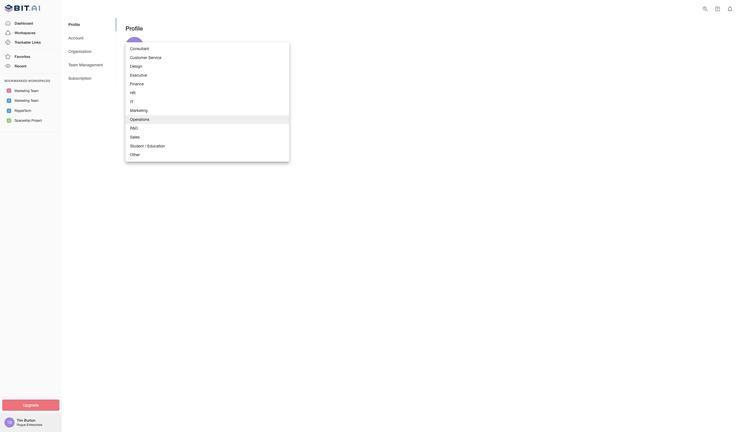 Task type: vqa. For each thing, say whether or not it's contained in the screenshot.
bottommost The
no



Task type: locate. For each thing, give the bounding box(es) containing it.
executive
[[130, 73, 147, 78]]

marketing team up rippletech on the left top
[[15, 99, 39, 103]]

1 horizontal spatial profile
[[126, 25, 143, 32]]

1 horizontal spatial tb
[[130, 42, 139, 50]]

tab list containing profile
[[62, 18, 116, 85]]

2 vertical spatial team
[[31, 99, 39, 103]]

team
[[68, 62, 78, 67], [31, 89, 39, 93], [31, 99, 39, 103]]

upgrade button
[[2, 400, 59, 412]]

list box containing consultant
[[126, 42, 289, 162]]

1 operations from the left
[[126, 117, 148, 122]]

1 vertical spatial tb
[[7, 421, 12, 426]]

hr option
[[126, 89, 289, 98]]

marketing down bookmarked workspaces
[[15, 89, 30, 93]]

1 marketing team button from the top
[[0, 86, 62, 96]]

marketing team button down bookmarked workspaces
[[0, 86, 62, 96]]

changes
[[140, 137, 156, 141]]

executive option
[[126, 71, 289, 80]]

2 vertical spatial marketing
[[130, 109, 148, 113]]

marketing team for first marketing team button from the top of the page
[[15, 89, 39, 93]]

trackable links button
[[0, 38, 62, 47]]

marketing down it
[[130, 109, 148, 113]]

operations for operations 'option'
[[130, 117, 149, 122]]

marketing team
[[15, 89, 39, 93], [15, 99, 39, 103]]

consultant
[[130, 47, 149, 51]]

spaceship
[[15, 119, 30, 123]]

marketing team button up rippletech on the left top
[[0, 96, 62, 106]]

marketing team for 2nd marketing team button from the top of the page
[[15, 99, 39, 103]]

links
[[32, 40, 41, 45]]

operations inside dropdown button
[[126, 117, 148, 122]]

team up rippletech button
[[31, 99, 39, 103]]

0 vertical spatial marketing
[[15, 89, 30, 93]]

tb left tim
[[7, 421, 12, 426]]

it
[[130, 100, 133, 104]]

organization link
[[62, 45, 116, 58]]

customer service option
[[126, 53, 289, 62]]

operations inside 'option'
[[130, 117, 149, 122]]

0 horizontal spatial profile
[[68, 22, 80, 27]]

0 vertical spatial team
[[68, 62, 78, 67]]

profile up account
[[68, 22, 80, 27]]

subscription link
[[62, 72, 116, 85]]

profile up tb button
[[126, 25, 143, 32]]

tb inside tb button
[[130, 42, 139, 50]]

other option
[[126, 151, 289, 160]]

1 marketing team from the top
[[15, 89, 39, 93]]

list box
[[126, 42, 289, 162]]

design option
[[126, 62, 289, 71]]

it option
[[126, 98, 289, 107]]

recent
[[15, 64, 27, 69]]

account
[[68, 36, 84, 40]]

team down workspaces
[[31, 89, 39, 93]]

service
[[148, 55, 161, 60]]

operations
[[126, 117, 148, 122], [130, 117, 149, 122]]

marketing team button
[[0, 86, 62, 96], [0, 96, 62, 106]]

profile
[[68, 22, 80, 27], [126, 25, 143, 32]]

spaceship project
[[15, 119, 42, 123]]

marketing up rippletech on the left top
[[15, 99, 30, 103]]

customer service
[[130, 55, 161, 60]]

2 marketing team from the top
[[15, 99, 39, 103]]

trackable
[[15, 40, 31, 45]]

team up subscription
[[68, 62, 78, 67]]

tim burton rogue enterprises
[[17, 419, 42, 427]]

bookmarked workspaces
[[4, 79, 50, 83]]

tb
[[130, 42, 139, 50], [7, 421, 12, 426]]

account link
[[62, 31, 116, 45]]

rogue
[[17, 424, 26, 427]]

recent button
[[0, 62, 62, 71]]

save changes
[[130, 137, 156, 141]]

marketing team down bookmarked workspaces
[[15, 89, 39, 93]]

marketing
[[15, 89, 30, 93], [15, 99, 30, 103], [130, 109, 148, 113]]

favorites button
[[0, 52, 62, 62]]

enterprises
[[27, 424, 42, 427]]

team management
[[68, 62, 103, 67]]

r&d
[[130, 126, 138, 131]]

2 operations from the left
[[130, 117, 149, 122]]

profile link
[[62, 18, 116, 31]]

hr
[[130, 91, 136, 95]]

tb up customer
[[130, 42, 139, 50]]

customer
[[130, 55, 147, 60]]

operations option
[[126, 115, 289, 124]]

save
[[130, 137, 139, 141]]

tab list
[[62, 18, 116, 85]]

tim
[[17, 419, 23, 424]]

student / education
[[130, 144, 165, 148]]

favorites
[[15, 54, 30, 59]]

0 vertical spatial marketing team
[[15, 89, 39, 93]]

1 vertical spatial marketing team
[[15, 99, 39, 103]]

0 vertical spatial tb
[[130, 42, 139, 50]]

management
[[79, 62, 103, 67]]

dashboard
[[15, 21, 33, 25]]

project
[[31, 119, 42, 123]]

John text field
[[126, 71, 205, 80]]

organization
[[68, 49, 91, 54]]



Task type: describe. For each thing, give the bounding box(es) containing it.
spaceship project button
[[0, 116, 62, 126]]

0 horizontal spatial tb
[[7, 421, 12, 426]]

profile inside "link"
[[68, 22, 80, 27]]

education
[[147, 144, 165, 148]]

operations for operations dropdown button
[[126, 117, 148, 122]]

finance option
[[126, 80, 289, 89]]

1 vertical spatial team
[[31, 89, 39, 93]]

marketing inside option
[[130, 109, 148, 113]]

burton
[[24, 419, 35, 424]]

marketing option
[[126, 107, 289, 115]]

tb button
[[126, 37, 153, 55]]

save changes button
[[126, 134, 161, 145]]

2 marketing team button from the top
[[0, 96, 62, 106]]

upgrade
[[23, 403, 39, 408]]

student / education option
[[126, 142, 289, 151]]

subscription
[[68, 76, 91, 81]]

consultant option
[[126, 45, 289, 53]]

dashboard button
[[0, 18, 62, 28]]

sales option
[[126, 133, 289, 142]]

workspaces button
[[0, 28, 62, 38]]

finance
[[130, 82, 144, 86]]

1 vertical spatial marketing
[[15, 99, 30, 103]]

team management link
[[62, 58, 116, 72]]

workspaces
[[28, 79, 50, 83]]

sales
[[130, 135, 140, 140]]

rippletech button
[[0, 106, 62, 116]]

trackable links
[[15, 40, 41, 45]]

/
[[145, 144, 146, 148]]

bookmarked
[[4, 79, 27, 83]]

CEO text field
[[126, 93, 289, 102]]

other
[[130, 153, 140, 157]]

design
[[130, 64, 142, 69]]

operations button
[[126, 116, 289, 125]]

student
[[130, 144, 144, 148]]

workspaces
[[15, 31, 35, 35]]

r&d option
[[126, 124, 289, 133]]

rippletech
[[15, 109, 31, 113]]



